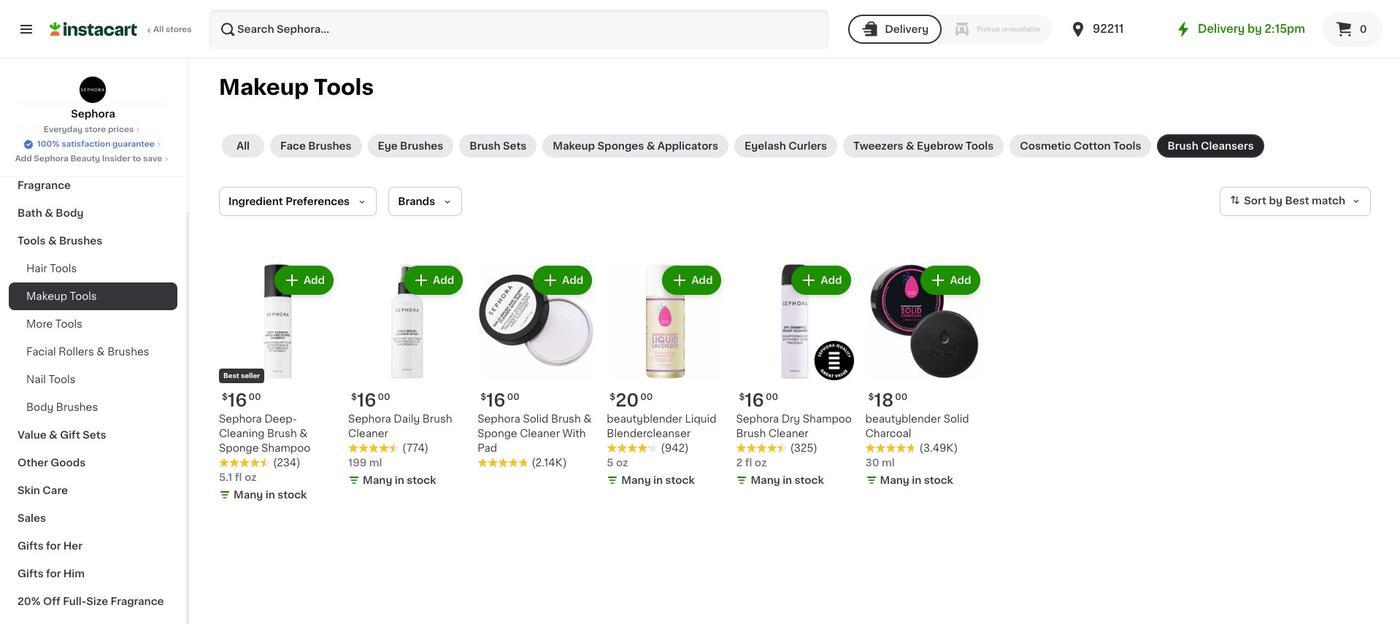 Task type: describe. For each thing, give the bounding box(es) containing it.
sephora for sephora solid brush & sponge cleaner with pad
[[478, 414, 521, 424]]

sponge inside sephora deep- cleaning brush & sponge shampoo
[[219, 443, 259, 454]]

guarantee
[[112, 140, 155, 148]]

delivery button
[[849, 15, 942, 44]]

service type group
[[849, 15, 1052, 44]]

makeup tools link
[[9, 283, 177, 310]]

best match
[[1286, 196, 1346, 206]]

eye
[[378, 141, 398, 151]]

brushes for body brushes
[[56, 402, 98, 413]]

gifts for him
[[18, 569, 85, 579]]

oz for sephora dry shampoo brush cleaner
[[755, 458, 767, 468]]

3 product group from the left
[[478, 263, 595, 470]]

30 ml
[[866, 458, 895, 468]]

sephora for sephora daily brush cleaner
[[348, 414, 391, 424]]

sephora for sephora
[[71, 109, 115, 119]]

dry
[[782, 414, 800, 424]]

00 for sephora dry shampoo brush cleaner
[[766, 393, 778, 402]]

& inside sephora deep- cleaning brush & sponge shampoo
[[300, 429, 308, 439]]

delivery by 2:15pm link
[[1175, 20, 1306, 38]]

holiday party ready beauty
[[18, 97, 166, 107]]

to
[[133, 155, 141, 163]]

bath & body
[[18, 208, 84, 218]]

full-
[[63, 597, 86, 607]]

lists link
[[9, 36, 177, 65]]

add button for beautyblender liquid blendercleanser
[[664, 267, 720, 294]]

$ 16 00 for sephora dry shampoo brush cleaner
[[739, 392, 778, 409]]

sponges
[[598, 141, 644, 151]]

many for 5 oz
[[622, 475, 651, 486]]

sephora for sephora dry shampoo brush cleaner
[[736, 414, 779, 424]]

bath
[[18, 208, 42, 218]]

16 for sephora daily brush cleaner
[[357, 392, 376, 409]]

many in stock for 30 ml
[[880, 475, 954, 486]]

fragrance inside fragrance link
[[18, 180, 71, 191]]

2:15pm
[[1265, 23, 1306, 34]]

fragrance inside 20% off full-size fragrance link
[[111, 597, 164, 607]]

add for sephora daily brush cleaner
[[433, 275, 454, 286]]

5 product group from the left
[[736, 263, 854, 491]]

skin
[[18, 486, 40, 496]]

20% off full-size fragrance
[[18, 597, 164, 607]]

satisfaction
[[61, 140, 110, 148]]

seller
[[241, 373, 260, 379]]

5
[[607, 458, 614, 468]]

18
[[874, 392, 894, 409]]

makeup up all link
[[219, 77, 309, 98]]

eyebrow
[[917, 141, 963, 151]]

charcoal
[[866, 429, 912, 439]]

applicators
[[658, 141, 719, 151]]

ingredient preferences
[[229, 196, 350, 207]]

face brushes link
[[270, 134, 362, 158]]

$ 16 00 for sephora daily brush cleaner
[[351, 392, 390, 409]]

value
[[18, 430, 47, 440]]

add button for sephora dry shampoo brush cleaner
[[793, 267, 850, 294]]

cleansers
[[1201, 141, 1254, 151]]

by for sort
[[1269, 196, 1283, 206]]

delivery for delivery
[[885, 24, 929, 34]]

care for skin care
[[43, 486, 68, 496]]

$ for sephora deep- cleaning brush & sponge shampoo
[[222, 393, 228, 402]]

sets inside brush sets link
[[503, 141, 527, 151]]

tweezers & eyebrow tools link
[[844, 134, 1004, 158]]

delivery by 2:15pm
[[1198, 23, 1306, 34]]

$ 16 00 for sephora deep- cleaning brush & sponge shampoo
[[222, 392, 261, 409]]

brush sets
[[470, 141, 527, 151]]

& right bath
[[45, 208, 53, 218]]

1 vertical spatial body
[[26, 402, 54, 413]]

ml for 18
[[882, 458, 895, 468]]

199 ml
[[348, 458, 382, 468]]

hair tools link
[[9, 255, 177, 283]]

add button for beautyblender solid charcoal
[[923, 267, 979, 294]]

sales
[[18, 513, 46, 524]]

cleaner inside the sephora daily brush cleaner
[[348, 429, 388, 439]]

everyday
[[44, 126, 83, 134]]

sort
[[1245, 196, 1267, 206]]

her
[[63, 541, 83, 551]]

daily
[[394, 414, 420, 424]]

gifts for gifts for him
[[18, 569, 44, 579]]

store
[[85, 126, 106, 134]]

sephora for sephora deep- cleaning brush & sponge shampoo
[[219, 414, 262, 424]]

eyelash curlers link
[[735, 134, 838, 158]]

0 vertical spatial beauty
[[128, 97, 166, 107]]

sales link
[[9, 505, 177, 532]]

5.1
[[219, 473, 232, 483]]

tools down tools & brushes
[[50, 264, 77, 274]]

$ 18 00
[[869, 392, 908, 409]]

hair care link
[[9, 144, 177, 172]]

solid for 16
[[523, 414, 549, 424]]

makeup inside makeup sponges & applicators link
[[553, 141, 595, 151]]

eye brushes link
[[368, 134, 454, 158]]

100% satisfaction guarantee
[[37, 140, 155, 148]]

92211 button
[[1070, 9, 1157, 50]]

instacart logo image
[[50, 20, 137, 38]]

product group containing 18
[[866, 263, 983, 491]]

(2.14k)
[[532, 458, 567, 468]]

& right sponges
[[647, 141, 655, 151]]

brushes for face brushes
[[308, 141, 352, 151]]

tools up rollers
[[55, 319, 82, 329]]

& left the eyebrow
[[906, 141, 915, 151]]

add button for sephora deep- cleaning brush & sponge shampoo
[[276, 267, 332, 294]]

(774)
[[402, 443, 429, 454]]

with
[[563, 429, 586, 439]]

gifts for her link
[[9, 532, 177, 560]]

& inside the sephora solid brush & sponge cleaner with pad
[[584, 414, 592, 424]]

stock for (3.49k)
[[924, 475, 954, 486]]

makeup sponges & applicators
[[553, 141, 719, 151]]

199
[[348, 458, 367, 468]]

ml for 16
[[369, 458, 382, 468]]

many for 199 ml
[[363, 475, 392, 486]]

gifts for him link
[[9, 560, 177, 588]]

sephora logo image
[[79, 76, 107, 104]]

add for sephora deep- cleaning brush & sponge shampoo
[[304, 275, 325, 286]]

16 for sephora deep- cleaning brush & sponge shampoo
[[228, 392, 247, 409]]

hair for hair care
[[18, 153, 39, 163]]

beautyblender solid charcoal
[[866, 414, 969, 439]]

tweezers & eyebrow tools
[[854, 141, 994, 151]]

many in stock for 199 ml
[[363, 475, 436, 486]]

in for 5 oz
[[654, 475, 663, 486]]

20%
[[18, 597, 41, 607]]

tools right nail
[[49, 375, 76, 385]]

30
[[866, 458, 880, 468]]

$ for beautyblender liquid blendercleanser
[[610, 393, 616, 402]]

product group containing 20
[[607, 263, 725, 491]]

tools right cotton at the right of page
[[1114, 141, 1142, 151]]

add for beautyblender solid charcoal
[[950, 275, 972, 286]]

makeup inside the makeup link
[[18, 125, 60, 135]]

sephora solid brush & sponge cleaner with pad
[[478, 414, 592, 454]]

value & gift sets link
[[9, 421, 177, 449]]

many for 30 ml
[[880, 475, 910, 486]]

insider
[[102, 155, 131, 163]]

face
[[280, 141, 306, 151]]

fragrance link
[[9, 172, 177, 199]]

delivery for delivery by 2:15pm
[[1198, 23, 1245, 34]]

gifts for her
[[18, 541, 83, 551]]

all link
[[222, 134, 264, 158]]

facial
[[26, 347, 56, 357]]

add button for sephora solid brush & sponge cleaner with pad
[[535, 267, 591, 294]]

fl for 5.1
[[235, 473, 242, 483]]

all for all stores
[[153, 26, 164, 34]]

preferences
[[286, 196, 350, 207]]

cotton
[[1074, 141, 1111, 151]]

by for delivery
[[1248, 23, 1263, 34]]

sort by
[[1245, 196, 1283, 206]]

sephora inside add sephora beauty insider to save link
[[34, 155, 69, 163]]

for for him
[[46, 569, 61, 579]]

beautyblender for 20
[[607, 414, 683, 424]]

0
[[1360, 24, 1367, 34]]

cosmetic
[[1020, 141, 1072, 151]]

all for all
[[237, 141, 250, 151]]

$ for sephora solid brush & sponge cleaner with pad
[[481, 393, 486, 402]]

lists
[[41, 45, 66, 55]]

brush cleansers
[[1168, 141, 1254, 151]]

brushes for eye brushes
[[400, 141, 444, 151]]

pad
[[478, 443, 497, 454]]

him
[[63, 569, 85, 579]]



Task type: locate. For each thing, give the bounding box(es) containing it.
for for her
[[46, 541, 61, 551]]

& up with
[[584, 414, 592, 424]]

cleaning
[[219, 429, 265, 439]]

best left match
[[1286, 196, 1310, 206]]

many for 5.1 fl oz
[[234, 490, 263, 500]]

00 up the sephora daily brush cleaner in the left bottom of the page
[[378, 393, 390, 402]]

many in stock for 5.1 fl oz
[[234, 490, 307, 500]]

0 vertical spatial shampoo
[[803, 414, 852, 424]]

1 $ 16 00 from the left
[[222, 392, 261, 409]]

nail tools link
[[9, 366, 177, 394]]

1 $ from the left
[[222, 393, 228, 402]]

in down (325) at bottom
[[783, 475, 792, 486]]

off
[[43, 597, 60, 607]]

5 00 from the left
[[766, 393, 778, 402]]

best for best match
[[1286, 196, 1310, 206]]

deep-
[[264, 414, 297, 424]]

2 00 from the left
[[378, 393, 390, 402]]

save
[[143, 155, 162, 163]]

00 for sephora daily brush cleaner
[[378, 393, 390, 402]]

5 $ from the left
[[739, 393, 745, 402]]

add for sephora dry shampoo brush cleaner
[[821, 275, 842, 286]]

product group
[[219, 263, 337, 505], [348, 263, 466, 491], [478, 263, 595, 470], [607, 263, 725, 491], [736, 263, 854, 491], [866, 263, 983, 491]]

sephora dry shampoo brush cleaner
[[736, 414, 852, 439]]

tools
[[314, 77, 374, 98], [966, 141, 994, 151], [1114, 141, 1142, 151], [18, 236, 46, 246], [50, 264, 77, 274], [70, 291, 97, 302], [55, 319, 82, 329], [49, 375, 76, 385]]

many down 199 ml
[[363, 475, 392, 486]]

in down (234)
[[266, 490, 275, 500]]

sephora up cleaning
[[219, 414, 262, 424]]

0 vertical spatial all
[[153, 26, 164, 34]]

2 gifts from the top
[[18, 569, 44, 579]]

sephora up pad
[[478, 414, 521, 424]]

2 horizontal spatial oz
[[755, 458, 767, 468]]

shampoo inside sephora dry shampoo brush cleaner
[[803, 414, 852, 424]]

many in stock for 2 fl oz
[[751, 475, 824, 486]]

00 inside $ 18 00
[[896, 393, 908, 402]]

beautyblender inside beautyblender liquid blendercleanser
[[607, 414, 683, 424]]

Best match Sort by field
[[1220, 187, 1371, 216]]

nail tools
[[26, 375, 76, 385]]

2 16 from the left
[[357, 392, 376, 409]]

in for 5.1 fl oz
[[266, 490, 275, 500]]

sephora down 100% at the top left of the page
[[34, 155, 69, 163]]

sephora down holiday party ready beauty
[[71, 109, 115, 119]]

stock down (942)
[[666, 475, 695, 486]]

5.1 fl oz
[[219, 473, 257, 483]]

cleaner
[[348, 429, 388, 439], [520, 429, 560, 439], [769, 429, 809, 439]]

& right rollers
[[97, 347, 105, 357]]

add button for sephora daily brush cleaner
[[405, 267, 462, 294]]

care down 100% at the top left of the page
[[42, 153, 67, 163]]

brands
[[398, 196, 435, 207]]

by right sort
[[1269, 196, 1283, 206]]

hair for hair tools
[[26, 264, 47, 274]]

3 cleaner from the left
[[769, 429, 809, 439]]

tools down hair tools link
[[70, 291, 97, 302]]

best inside product group
[[223, 373, 239, 379]]

(942)
[[661, 443, 689, 454]]

face brushes
[[280, 141, 352, 151]]

makeup link
[[9, 116, 177, 144]]

body up tools & brushes
[[56, 208, 84, 218]]

00 right 18
[[896, 393, 908, 402]]

stock for (234)
[[278, 490, 307, 500]]

fl
[[745, 458, 752, 468], [235, 473, 242, 483]]

gifts up 20%
[[18, 569, 44, 579]]

00 for sephora solid brush & sponge cleaner with pad
[[507, 393, 520, 402]]

16 down best seller
[[228, 392, 247, 409]]

$ 16 00 up the sephora daily brush cleaner in the left bottom of the page
[[351, 392, 390, 409]]

1 horizontal spatial all
[[237, 141, 250, 151]]

0 horizontal spatial by
[[1248, 23, 1263, 34]]

cleaner inside the sephora solid brush & sponge cleaner with pad
[[520, 429, 560, 439]]

00 down seller
[[249, 393, 261, 402]]

skin care link
[[9, 477, 177, 505]]

makeup down hair tools
[[26, 291, 67, 302]]

3 $ from the left
[[481, 393, 486, 402]]

1 beautyblender from the left
[[607, 414, 683, 424]]

many in stock for 5 oz
[[622, 475, 695, 486]]

6 product group from the left
[[866, 263, 983, 491]]

sets inside value & gift sets link
[[83, 430, 106, 440]]

many down 5.1 fl oz at the left
[[234, 490, 263, 500]]

6 add button from the left
[[923, 267, 979, 294]]

1 horizontal spatial body
[[56, 208, 84, 218]]

1 vertical spatial sponge
[[219, 443, 259, 454]]

16 for sephora dry shampoo brush cleaner
[[745, 392, 764, 409]]

many
[[363, 475, 392, 486], [622, 475, 651, 486], [751, 475, 780, 486], [880, 475, 910, 486], [234, 490, 263, 500]]

solid up (2.14k)
[[523, 414, 549, 424]]

1 gifts from the top
[[18, 541, 44, 551]]

nail
[[26, 375, 46, 385]]

size
[[86, 597, 108, 607]]

brush inside sephora deep- cleaning brush & sponge shampoo
[[267, 429, 297, 439]]

stock for (774)
[[407, 475, 436, 486]]

solid
[[523, 414, 549, 424], [944, 414, 969, 424]]

holiday
[[18, 97, 58, 107]]

2 $ 16 00 from the left
[[351, 392, 390, 409]]

1 horizontal spatial beauty
[[128, 97, 166, 107]]

party
[[61, 97, 89, 107]]

brush inside the sephora daily brush cleaner
[[423, 414, 452, 424]]

00
[[249, 393, 261, 402], [378, 393, 390, 402], [507, 393, 520, 402], [641, 393, 653, 402], [766, 393, 778, 402], [896, 393, 908, 402]]

brushes inside "link"
[[400, 141, 444, 151]]

1 ml from the left
[[369, 458, 382, 468]]

1 horizontal spatial solid
[[944, 414, 969, 424]]

4 $ 16 00 from the left
[[739, 392, 778, 409]]

1 vertical spatial care
[[43, 486, 68, 496]]

None search field
[[209, 9, 830, 50]]

shampoo right dry
[[803, 414, 852, 424]]

ready
[[92, 97, 126, 107]]

hair down tools & brushes
[[26, 264, 47, 274]]

cleaner inside sephora dry shampoo brush cleaner
[[769, 429, 809, 439]]

00 for sephora deep- cleaning brush & sponge shampoo
[[249, 393, 261, 402]]

$ up sephora dry shampoo brush cleaner
[[739, 393, 745, 402]]

makeup tools inside makeup tools link
[[26, 291, 97, 302]]

solid up (3.49k)
[[944, 414, 969, 424]]

5 add button from the left
[[793, 267, 850, 294]]

0 vertical spatial by
[[1248, 23, 1263, 34]]

sephora inside sephora deep- cleaning brush & sponge shampoo
[[219, 414, 262, 424]]

sponge up pad
[[478, 429, 517, 439]]

delivery inside button
[[885, 24, 929, 34]]

sephora inside sephora dry shampoo brush cleaner
[[736, 414, 779, 424]]

$ 20 00
[[610, 392, 653, 409]]

by inside field
[[1269, 196, 1283, 206]]

0 horizontal spatial beautyblender
[[607, 414, 683, 424]]

1 horizontal spatial beautyblender
[[866, 414, 941, 424]]

stock for (325)
[[795, 475, 824, 486]]

0 vertical spatial sets
[[503, 141, 527, 151]]

ml right 30
[[882, 458, 895, 468]]

0 vertical spatial for
[[46, 541, 61, 551]]

0 vertical spatial fragrance
[[18, 180, 71, 191]]

1 horizontal spatial fl
[[745, 458, 752, 468]]

makeup inside makeup tools link
[[26, 291, 67, 302]]

20
[[616, 392, 639, 409]]

$ 16 00 up sephora dry shampoo brush cleaner
[[739, 392, 778, 409]]

makeup up 100% at the top left of the page
[[18, 125, 60, 135]]

brush
[[470, 141, 501, 151], [1168, 141, 1199, 151], [423, 414, 452, 424], [551, 414, 581, 424], [267, 429, 297, 439], [736, 429, 766, 439]]

solid inside the sephora solid brush & sponge cleaner with pad
[[523, 414, 549, 424]]

3 add button from the left
[[535, 267, 591, 294]]

stock down (774)
[[407, 475, 436, 486]]

0 horizontal spatial ml
[[369, 458, 382, 468]]

00 right 20
[[641, 393, 653, 402]]

1 vertical spatial all
[[237, 141, 250, 151]]

1 00 from the left
[[249, 393, 261, 402]]

ingredient
[[229, 196, 283, 207]]

★★★★★
[[348, 443, 400, 454], [348, 443, 400, 454], [607, 443, 658, 454], [607, 443, 658, 454], [736, 443, 788, 454], [736, 443, 788, 454], [866, 443, 917, 454], [866, 443, 917, 454], [219, 458, 270, 468], [219, 458, 270, 468], [478, 458, 529, 468], [478, 458, 529, 468]]

1 horizontal spatial ml
[[882, 458, 895, 468]]

best for best seller
[[223, 373, 239, 379]]

care inside skin care link
[[43, 486, 68, 496]]

0 horizontal spatial body
[[26, 402, 54, 413]]

0 button
[[1323, 12, 1383, 47]]

care
[[42, 153, 67, 163], [43, 486, 68, 496]]

00 inside $ 20 00
[[641, 393, 653, 402]]

2 horizontal spatial cleaner
[[769, 429, 809, 439]]

in down (774)
[[395, 475, 404, 486]]

rollers
[[59, 347, 94, 357]]

16 up the sephora daily brush cleaner in the left bottom of the page
[[357, 392, 376, 409]]

brush inside sephora dry shampoo brush cleaner
[[736, 429, 766, 439]]

brushes down more tools link on the left of page
[[107, 347, 149, 357]]

6 $ from the left
[[869, 393, 874, 402]]

makeup sponges & applicators link
[[543, 134, 729, 158]]

sephora inside the sephora daily brush cleaner
[[348, 414, 391, 424]]

0 horizontal spatial fragrance
[[18, 180, 71, 191]]

1 cleaner from the left
[[348, 429, 388, 439]]

in down (3.49k)
[[912, 475, 922, 486]]

$ 16 00 up the sephora solid brush & sponge cleaner with pad
[[481, 392, 520, 409]]

1 vertical spatial by
[[1269, 196, 1283, 206]]

tools right the eyebrow
[[966, 141, 994, 151]]

6 00 from the left
[[896, 393, 908, 402]]

many in stock down (942)
[[622, 475, 695, 486]]

0 horizontal spatial best
[[223, 373, 239, 379]]

00 for beautyblender solid charcoal
[[896, 393, 908, 402]]

1 for from the top
[[46, 541, 61, 551]]

0 vertical spatial sponge
[[478, 429, 517, 439]]

makeup tools
[[219, 77, 374, 98], [26, 291, 97, 302]]

(3.49k)
[[920, 443, 958, 454]]

0 vertical spatial gifts
[[18, 541, 44, 551]]

00 for beautyblender liquid blendercleanser
[[641, 393, 653, 402]]

0 horizontal spatial sponge
[[219, 443, 259, 454]]

brushes up gift
[[56, 402, 98, 413]]

$ up blendercleanser
[[610, 393, 616, 402]]

ml right 199
[[369, 458, 382, 468]]

many down 2 fl oz at the bottom right of page
[[751, 475, 780, 486]]

2 for from the top
[[46, 569, 61, 579]]

1 horizontal spatial makeup tools
[[219, 77, 374, 98]]

$ inside $ 18 00
[[869, 393, 874, 402]]

1 vertical spatial gifts
[[18, 569, 44, 579]]

match
[[1312, 196, 1346, 206]]

more
[[26, 319, 53, 329]]

0 horizontal spatial sets
[[83, 430, 106, 440]]

sponge
[[478, 429, 517, 439], [219, 443, 259, 454]]

1 horizontal spatial best
[[1286, 196, 1310, 206]]

fl right 5.1
[[235, 473, 242, 483]]

5 oz
[[607, 458, 629, 468]]

1 vertical spatial for
[[46, 569, 61, 579]]

0 horizontal spatial oz
[[245, 473, 257, 483]]

for left him
[[46, 569, 61, 579]]

$ 16 00 down best seller
[[222, 392, 261, 409]]

2 ml from the left
[[882, 458, 895, 468]]

0 vertical spatial makeup tools
[[219, 77, 374, 98]]

0 horizontal spatial fl
[[235, 473, 242, 483]]

makeup tools up more tools
[[26, 291, 97, 302]]

facial rollers & brushes
[[26, 347, 149, 357]]

skin care
[[18, 486, 68, 496]]

in down (942)
[[654, 475, 663, 486]]

in for 2 fl oz
[[783, 475, 792, 486]]

$ up charcoal
[[869, 393, 874, 402]]

1 horizontal spatial by
[[1269, 196, 1283, 206]]

4 $ from the left
[[610, 393, 616, 402]]

care inside hair care link
[[42, 153, 67, 163]]

3 16 from the left
[[486, 392, 506, 409]]

cosmetic cotton tools
[[1020, 141, 1142, 151]]

many down the 5 oz
[[622, 475, 651, 486]]

beauty up prices
[[128, 97, 166, 107]]

1 vertical spatial makeup tools
[[26, 291, 97, 302]]

brands button
[[389, 187, 462, 216]]

beauty down satisfaction
[[70, 155, 100, 163]]

1 horizontal spatial delivery
[[1198, 23, 1245, 34]]

brushes
[[308, 141, 352, 151], [400, 141, 444, 151], [59, 236, 102, 246], [107, 347, 149, 357], [56, 402, 98, 413]]

1 vertical spatial hair
[[26, 264, 47, 274]]

0 horizontal spatial shampoo
[[261, 443, 311, 454]]

hair
[[18, 153, 39, 163], [26, 264, 47, 274]]

& up (234)
[[300, 429, 308, 439]]

for
[[46, 541, 61, 551], [46, 569, 61, 579]]

beautyblender up charcoal
[[866, 414, 941, 424]]

$ down best seller
[[222, 393, 228, 402]]

4 00 from the left
[[641, 393, 653, 402]]

shampoo up (234)
[[261, 443, 311, 454]]

(325)
[[790, 443, 818, 454]]

$ up pad
[[481, 393, 486, 402]]

tools & brushes
[[18, 236, 102, 246]]

sponge inside the sephora solid brush & sponge cleaner with pad
[[478, 429, 517, 439]]

1 vertical spatial fl
[[235, 473, 242, 483]]

add sephora beauty insider to save link
[[15, 153, 171, 165]]

eye brushes
[[378, 141, 444, 151]]

$ 16 00 for sephora solid brush & sponge cleaner with pad
[[481, 392, 520, 409]]

3 00 from the left
[[507, 393, 520, 402]]

solid inside beautyblender solid charcoal
[[944, 414, 969, 424]]

2 solid from the left
[[944, 414, 969, 424]]

add for beautyblender liquid blendercleanser
[[692, 275, 713, 286]]

sephora link
[[71, 76, 115, 121]]

0 vertical spatial care
[[42, 153, 67, 163]]

everyday store prices
[[44, 126, 134, 134]]

1 horizontal spatial shampoo
[[803, 414, 852, 424]]

many in stock down (774)
[[363, 475, 436, 486]]

16 up sephora dry shampoo brush cleaner
[[745, 392, 764, 409]]

stock down (325) at bottom
[[795, 475, 824, 486]]

$ for beautyblender solid charcoal
[[869, 393, 874, 402]]

4 16 from the left
[[745, 392, 764, 409]]

sephora daily brush cleaner
[[348, 414, 452, 439]]

4 product group from the left
[[607, 263, 725, 491]]

tools down bath
[[18, 236, 46, 246]]

by left 2:15pm
[[1248, 23, 1263, 34]]

0 vertical spatial fl
[[745, 458, 752, 468]]

Search field
[[210, 10, 828, 48]]

2 beautyblender from the left
[[866, 414, 941, 424]]

makeup left sponges
[[553, 141, 595, 151]]

many in stock down (234)
[[234, 490, 307, 500]]

2 cleaner from the left
[[520, 429, 560, 439]]

eyelash curlers
[[745, 141, 827, 151]]

$
[[222, 393, 228, 402], [351, 393, 357, 402], [481, 393, 486, 402], [610, 393, 616, 402], [739, 393, 745, 402], [869, 393, 874, 402]]

everyday store prices link
[[44, 124, 143, 136]]

many for 2 fl oz
[[751, 475, 780, 486]]

makeup
[[219, 77, 309, 98], [18, 125, 60, 135], [553, 141, 595, 151], [26, 291, 67, 302]]

best left seller
[[223, 373, 239, 379]]

0 horizontal spatial delivery
[[885, 24, 929, 34]]

0 vertical spatial best
[[1286, 196, 1310, 206]]

1 vertical spatial beauty
[[70, 155, 100, 163]]

1 vertical spatial best
[[223, 373, 239, 379]]

&
[[647, 141, 655, 151], [906, 141, 915, 151], [45, 208, 53, 218], [48, 236, 57, 246], [97, 347, 105, 357], [584, 414, 592, 424], [300, 429, 308, 439], [49, 430, 58, 440]]

by
[[1248, 23, 1263, 34], [1269, 196, 1283, 206]]

$ for sephora daily brush cleaner
[[351, 393, 357, 402]]

gifts
[[18, 541, 44, 551], [18, 569, 44, 579]]

add for sephora solid brush & sponge cleaner with pad
[[562, 275, 584, 286]]

$ inside $ 20 00
[[610, 393, 616, 402]]

2 add button from the left
[[405, 267, 462, 294]]

prices
[[108, 126, 134, 134]]

1 horizontal spatial fragrance
[[111, 597, 164, 607]]

fl right 2
[[745, 458, 752, 468]]

tweezers
[[854, 141, 904, 151]]

sephora left dry
[[736, 414, 779, 424]]

0 vertical spatial body
[[56, 208, 84, 218]]

oz right 5.1
[[245, 473, 257, 483]]

care right skin
[[43, 486, 68, 496]]

many in stock down (325) at bottom
[[751, 475, 824, 486]]

gifts for gifts for her
[[18, 541, 44, 551]]

all left stores
[[153, 26, 164, 34]]

fl for 2
[[745, 458, 752, 468]]

$ for sephora dry shampoo brush cleaner
[[739, 393, 745, 402]]

for left the her
[[46, 541, 61, 551]]

1 horizontal spatial cleaner
[[520, 429, 560, 439]]

1 vertical spatial shampoo
[[261, 443, 311, 454]]

stock down (3.49k)
[[924, 475, 954, 486]]

curlers
[[789, 141, 827, 151]]

1 product group from the left
[[219, 263, 337, 505]]

& up hair tools
[[48, 236, 57, 246]]

stock down (234)
[[278, 490, 307, 500]]

0 horizontal spatial all
[[153, 26, 164, 34]]

$ up the sephora daily brush cleaner in the left bottom of the page
[[351, 393, 357, 402]]

1 vertical spatial sets
[[83, 430, 106, 440]]

body down nail
[[26, 402, 54, 413]]

add button
[[276, 267, 332, 294], [405, 267, 462, 294], [535, 267, 591, 294], [664, 267, 720, 294], [793, 267, 850, 294], [923, 267, 979, 294]]

1 solid from the left
[[523, 414, 549, 424]]

best inside field
[[1286, 196, 1310, 206]]

0 horizontal spatial beauty
[[70, 155, 100, 163]]

sephora deep- cleaning brush & sponge shampoo
[[219, 414, 311, 454]]

2 $ from the left
[[351, 393, 357, 402]]

16 up pad
[[486, 392, 506, 409]]

00 up sephora dry shampoo brush cleaner
[[766, 393, 778, 402]]

1 horizontal spatial oz
[[616, 458, 629, 468]]

oz
[[616, 458, 629, 468], [755, 458, 767, 468], [245, 473, 257, 483]]

more tools
[[26, 319, 82, 329]]

brushes right face
[[308, 141, 352, 151]]

beautyblender for 18
[[866, 414, 941, 424]]

add
[[15, 155, 32, 163], [304, 275, 325, 286], [433, 275, 454, 286], [562, 275, 584, 286], [692, 275, 713, 286], [821, 275, 842, 286], [950, 275, 972, 286]]

oz for sephora deep- cleaning brush & sponge shampoo
[[245, 473, 257, 483]]

1 16 from the left
[[228, 392, 247, 409]]

care for hair care
[[42, 153, 67, 163]]

beautyblender inside beautyblender solid charcoal
[[866, 414, 941, 424]]

in for 30 ml
[[912, 475, 922, 486]]

stock for (942)
[[666, 475, 695, 486]]

1 add button from the left
[[276, 267, 332, 294]]

sephora inside the sephora solid brush & sponge cleaner with pad
[[478, 414, 521, 424]]

facial rollers & brushes link
[[9, 338, 177, 366]]

beautyblender up blendercleanser
[[607, 414, 683, 424]]

liquid
[[685, 414, 717, 424]]

gifts down sales at the bottom left
[[18, 541, 44, 551]]

16 for sephora solid brush & sponge cleaner with pad
[[486, 392, 506, 409]]

2 product group from the left
[[348, 263, 466, 491]]

3 $ 16 00 from the left
[[481, 392, 520, 409]]

solid for 18
[[944, 414, 969, 424]]

oz right 2
[[755, 458, 767, 468]]

fragrance right size
[[111, 597, 164, 607]]

brushes down bath & body link
[[59, 236, 102, 246]]

92211
[[1093, 23, 1124, 34]]

1 horizontal spatial sponge
[[478, 429, 517, 439]]

0 horizontal spatial makeup tools
[[26, 291, 97, 302]]

many down 30 ml
[[880, 475, 910, 486]]

in for 199 ml
[[395, 475, 404, 486]]

1 horizontal spatial sets
[[503, 141, 527, 151]]

shampoo
[[803, 414, 852, 424], [261, 443, 311, 454]]

other goods link
[[9, 449, 177, 477]]

cleaner up (2.14k)
[[520, 429, 560, 439]]

many in stock down (3.49k)
[[880, 475, 954, 486]]

& left gift
[[49, 430, 58, 440]]

tools up face brushes link
[[314, 77, 374, 98]]

hair down 100% at the top left of the page
[[18, 153, 39, 163]]

brush inside the sephora solid brush & sponge cleaner with pad
[[551, 414, 581, 424]]

0 vertical spatial hair
[[18, 153, 39, 163]]

1 vertical spatial fragrance
[[111, 597, 164, 607]]

cleaner up 199 ml
[[348, 429, 388, 439]]

4 add button from the left
[[664, 267, 720, 294]]

0 horizontal spatial solid
[[523, 414, 549, 424]]

shampoo inside sephora deep- cleaning brush & sponge shampoo
[[261, 443, 311, 454]]

0 horizontal spatial cleaner
[[348, 429, 388, 439]]



Task type: vqa. For each thing, say whether or not it's contained in the screenshot.
Toy inside the Hot Wheels Toy Vehicle, Assorted 1 each
no



